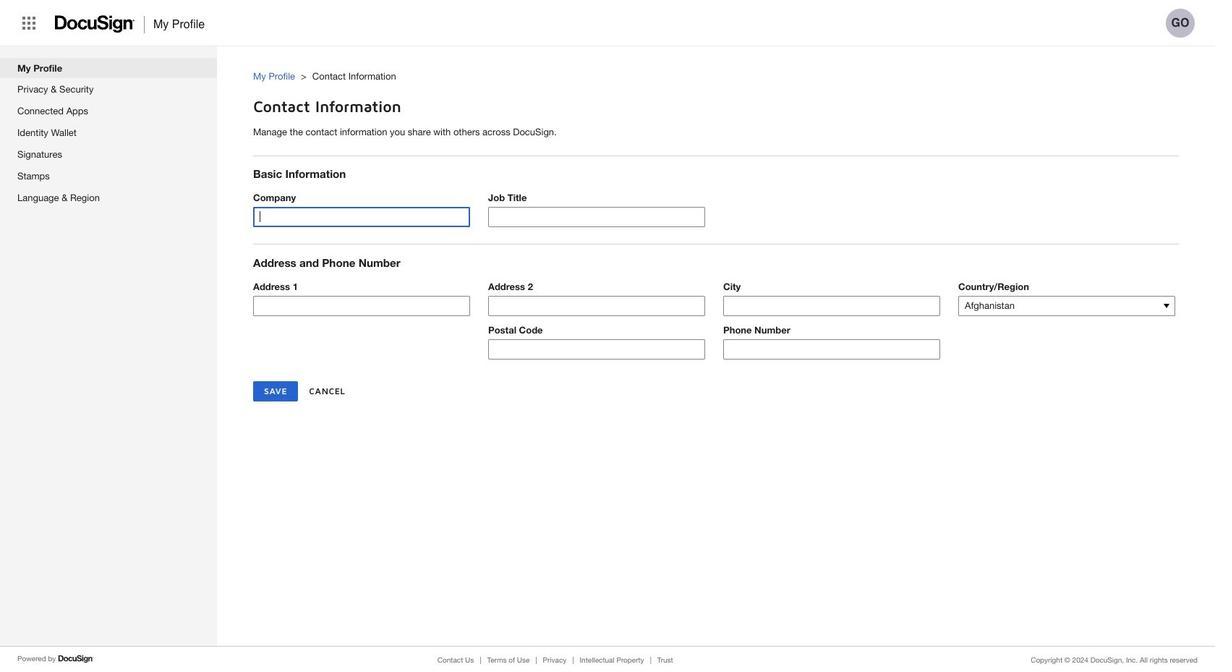 Task type: vqa. For each thing, say whether or not it's contained in the screenshot.
"DocuSign" image to the top
yes



Task type: describe. For each thing, give the bounding box(es) containing it.
0 vertical spatial docusign image
[[55, 11, 135, 37]]

1 vertical spatial docusign image
[[58, 653, 94, 665]]

breadcrumb region
[[253, 56, 1215, 87]]



Task type: locate. For each thing, give the bounding box(es) containing it.
None text field
[[254, 296, 469, 315], [489, 296, 705, 315], [724, 296, 940, 315], [724, 340, 940, 359], [254, 296, 469, 315], [489, 296, 705, 315], [724, 296, 940, 315], [724, 340, 940, 359]]

docusign image
[[55, 11, 135, 37], [58, 653, 94, 665]]

None text field
[[254, 208, 469, 227], [489, 208, 705, 227], [489, 340, 705, 359], [254, 208, 469, 227], [489, 208, 705, 227], [489, 340, 705, 359]]



